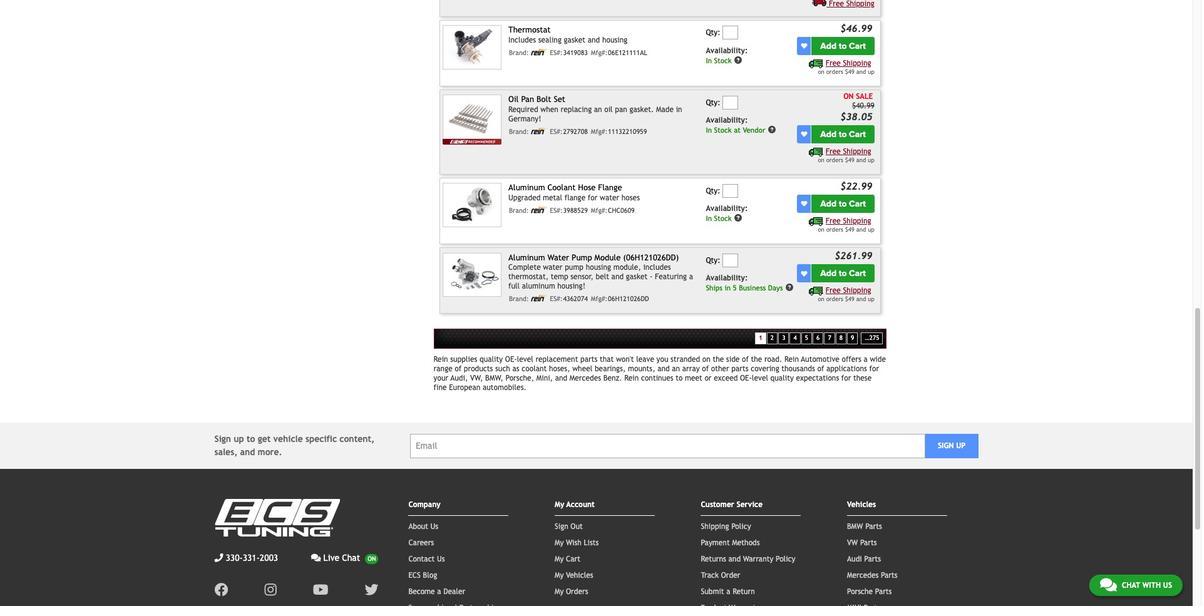 Task type: locate. For each thing, give the bounding box(es) containing it.
chat
[[342, 553, 360, 563], [1122, 581, 1140, 590]]

3 orders from the top
[[826, 226, 843, 233]]

1 horizontal spatial comments image
[[1100, 577, 1117, 592]]

1 vertical spatial in
[[706, 126, 712, 134]]

2 vertical spatial us
[[1163, 581, 1172, 590]]

comments image left the live
[[311, 553, 321, 562]]

in inside availability: ships in 5 business days
[[725, 283, 731, 292]]

1 mfg#: from the top
[[591, 49, 608, 56]]

brand: down full
[[509, 295, 529, 302]]

orders
[[566, 587, 588, 596]]

1 horizontal spatial level
[[752, 374, 768, 383]]

0 horizontal spatial water
[[543, 263, 563, 272]]

cart
[[849, 41, 866, 51], [849, 129, 866, 140], [849, 198, 866, 209], [849, 268, 866, 279], [566, 555, 580, 563]]

aluminum inside aluminum coolant hose flange upgraded metal flange for water hoses
[[508, 183, 545, 192]]

add to cart button down $261.99
[[812, 264, 875, 282]]

0 horizontal spatial parts
[[580, 355, 597, 364]]

a inside aluminum water pump module (06h121026dd) complete water pump housing module, includes thermostat, temp sensor, belt and gasket - featuring a full aluminum housing!
[[689, 272, 693, 281]]

add to cart for $261.99
[[820, 268, 866, 279]]

quality down thousands
[[770, 374, 794, 383]]

coolant
[[547, 183, 576, 192]]

rein - corporate logo image down aluminum
[[531, 295, 547, 302]]

0 horizontal spatial sign
[[214, 434, 231, 444]]

0 vertical spatial for
[[588, 193, 597, 202]]

free shipping on orders $49 and up down $261.99
[[818, 286, 875, 302]]

oe- right the exceed
[[740, 374, 752, 383]]

0 horizontal spatial gasket
[[564, 35, 585, 44]]

of up audi,
[[455, 364, 462, 373]]

availability: inside availability: ships in 5 business days
[[706, 274, 748, 282]]

4 $49 from the top
[[845, 296, 854, 302]]

mfg#: for $261.99
[[591, 295, 608, 302]]

my left orders
[[555, 587, 564, 596]]

1 horizontal spatial water
[[600, 193, 619, 202]]

shipping down $22.99
[[843, 217, 871, 225]]

1 vertical spatial housing
[[586, 263, 611, 272]]

1 horizontal spatial vehicles
[[847, 500, 876, 509]]

parts for porsche parts
[[875, 587, 892, 596]]

availability:
[[706, 46, 748, 55], [706, 116, 748, 125], [706, 204, 748, 213], [706, 274, 748, 282]]

and inside sign up to get vehicle specific content, sales, and more.
[[240, 447, 255, 457]]

live
[[323, 553, 339, 563]]

orders for $46.99
[[826, 68, 843, 75]]

to down $22.99
[[839, 198, 847, 209]]

$49 up '9'
[[845, 296, 854, 302]]

the up covering
[[751, 355, 762, 364]]

us right contact
[[437, 555, 445, 563]]

pan
[[521, 95, 534, 104]]

$49 up $22.99
[[845, 156, 854, 163]]

3419083
[[563, 49, 588, 56]]

330-331-2003
[[226, 553, 278, 563]]

bmw,
[[485, 374, 503, 383]]

2 vertical spatial in
[[706, 214, 712, 223]]

1 horizontal spatial policy
[[776, 555, 795, 563]]

mfg#: down oil pan bolt set required when replacing an oil pan gasket. made in germany! on the top of page
[[591, 128, 608, 135]]

my for my wish lists
[[555, 538, 564, 547]]

to left meet
[[676, 374, 683, 383]]

1 vertical spatial comments image
[[1100, 577, 1117, 592]]

my down my cart
[[555, 571, 564, 580]]

1 my from the top
[[555, 500, 564, 509]]

2 mfg#: from the top
[[591, 128, 608, 135]]

to left get in the left bottom of the page
[[247, 434, 255, 444]]

wheel
[[572, 364, 592, 373]]

1 horizontal spatial question sign image
[[785, 283, 794, 292]]

Email email field
[[410, 434, 925, 458]]

the up other
[[713, 355, 724, 364]]

1 rein - corporate logo image from the top
[[531, 49, 547, 56]]

0 vertical spatial gasket
[[564, 35, 585, 44]]

es#3419083 - 06e121111al - thermostat - includes sealing gasket and housing - rein - audi image
[[443, 25, 501, 70]]

1 vertical spatial add to wish list image
[[801, 201, 807, 207]]

2 rein - corporate logo image from the top
[[531, 128, 547, 134]]

1 availability: from the top
[[706, 46, 748, 55]]

add to cart button down $46.99
[[812, 37, 875, 55]]

4 free shipping on orders $49 and up from the top
[[818, 286, 875, 302]]

to down $46.99
[[839, 41, 847, 51]]

0 horizontal spatial in
[[676, 105, 682, 114]]

2003
[[260, 553, 278, 563]]

es#: 2792708 mfg#: 11132210959
[[550, 128, 647, 135]]

sign up to get vehicle specific content, sales, and more.
[[214, 434, 375, 457]]

and up 9 link
[[856, 296, 866, 302]]

0 vertical spatial level
[[517, 355, 533, 364]]

1 horizontal spatial gasket
[[626, 272, 648, 281]]

1 horizontal spatial chat
[[1122, 581, 1140, 590]]

my cart link
[[555, 555, 580, 563]]

brand:
[[509, 49, 529, 56], [509, 128, 529, 135], [509, 206, 529, 214], [509, 295, 529, 302]]

brand: down includes
[[509, 49, 529, 56]]

2 availability: from the top
[[706, 116, 748, 125]]

0 vertical spatial availability: in stock
[[706, 46, 748, 65]]

free for $22.99
[[826, 217, 841, 225]]

es#: down "sealing"
[[550, 49, 563, 56]]

1 vertical spatial level
[[752, 374, 768, 383]]

2 qty: from the top
[[706, 98, 720, 107]]

0 vertical spatial add to wish list image
[[801, 43, 807, 49]]

become a dealer
[[408, 587, 465, 596]]

3 qty: from the top
[[706, 186, 720, 195]]

and down module,
[[611, 272, 624, 281]]

0 vertical spatial policy
[[731, 522, 751, 531]]

and up $261.99
[[856, 226, 866, 233]]

1 vertical spatial an
[[672, 364, 680, 373]]

water inside aluminum coolant hose flange upgraded metal flange for water hoses
[[600, 193, 619, 202]]

4 add to cart from the top
[[820, 268, 866, 279]]

mounts,
[[628, 364, 655, 373]]

my orders
[[555, 587, 588, 596]]

free shipping on orders $49 and up up $22.99
[[818, 147, 875, 163]]

on
[[843, 92, 854, 101]]

1 stock from the top
[[714, 56, 732, 65]]

bmw parts
[[847, 522, 882, 531]]

availability: ships in 5 business days
[[706, 274, 783, 292]]

0 vertical spatial parts
[[580, 355, 597, 364]]

1 horizontal spatial parts
[[731, 364, 749, 373]]

1 aluminum from the top
[[508, 183, 545, 192]]

comments image inside "live chat" link
[[311, 553, 321, 562]]

ecs blog link
[[408, 571, 437, 580]]

3 rein - corporate logo image from the top
[[531, 206, 547, 213]]

0 horizontal spatial question sign image
[[734, 213, 743, 222]]

sign for sign out
[[555, 522, 568, 531]]

cart for $261.99
[[849, 268, 866, 279]]

sign up
[[938, 441, 966, 450]]

1 horizontal spatial quality
[[770, 374, 794, 383]]

parts for audi parts
[[864, 555, 881, 563]]

1 free shipping on orders $49 and up from the top
[[818, 59, 875, 75]]

aluminum inside aluminum water pump module (06h121026dd) complete water pump housing module, includes thermostat, temp sensor, belt and gasket - featuring a full aluminum housing!
[[508, 253, 545, 262]]

2 vertical spatial stock
[[714, 214, 732, 223]]

out
[[571, 522, 583, 531]]

6 link
[[813, 333, 823, 344]]

5 right 4 at the right of page
[[805, 335, 808, 342]]

rein down mounts,
[[624, 374, 639, 383]]

rein - corporate logo image down metal in the left of the page
[[531, 206, 547, 213]]

careers link
[[408, 538, 434, 547]]

3 my from the top
[[555, 555, 564, 563]]

2 availability: in stock from the top
[[706, 204, 748, 223]]

pump
[[565, 263, 584, 272]]

parts up mercedes parts
[[864, 555, 881, 563]]

level down covering
[[752, 374, 768, 383]]

3
[[782, 335, 785, 342]]

rein - corporate logo image down "sealing"
[[531, 49, 547, 56]]

sale
[[856, 92, 873, 101]]

brand: for $261.99
[[509, 295, 529, 302]]

and inside aluminum water pump module (06h121026dd) complete water pump housing module, includes thermostat, temp sensor, belt and gasket - featuring a full aluminum housing!
[[611, 272, 624, 281]]

4 qty: from the top
[[706, 256, 720, 265]]

4 add to cart button from the top
[[812, 264, 875, 282]]

to down $38.05
[[839, 129, 847, 140]]

chat right the live
[[342, 553, 360, 563]]

question sign image for $22.99
[[734, 213, 743, 222]]

1 vertical spatial us
[[437, 555, 445, 563]]

parts
[[865, 522, 882, 531], [860, 538, 877, 547], [864, 555, 881, 563], [881, 571, 898, 580], [875, 587, 892, 596]]

…275 link
[[861, 333, 883, 344]]

5
[[733, 283, 737, 292], [805, 335, 808, 342]]

parts up porsche parts 'link'
[[881, 571, 898, 580]]

coolant
[[522, 364, 547, 373]]

vehicles
[[847, 500, 876, 509], [566, 571, 593, 580]]

None text field
[[723, 26, 738, 40], [723, 95, 738, 109], [723, 26, 738, 40], [723, 95, 738, 109]]

1 vertical spatial availability: in stock
[[706, 204, 748, 223]]

parts for bmw parts
[[865, 522, 882, 531]]

free up $22.99
[[826, 147, 841, 156]]

cart down $261.99
[[849, 268, 866, 279]]

1 horizontal spatial mercedes
[[847, 571, 879, 580]]

order
[[721, 571, 740, 580]]

thermostat includes sealing gasket and housing
[[508, 25, 628, 44]]

0 vertical spatial stock
[[714, 56, 732, 65]]

brand: down germany!
[[509, 128, 529, 135]]

parts up wheel
[[580, 355, 597, 364]]

careers
[[408, 538, 434, 547]]

availability: inside availability: in stock at vendor
[[706, 116, 748, 125]]

es#: down metal in the left of the page
[[550, 206, 563, 214]]

0 horizontal spatial for
[[588, 193, 597, 202]]

payment
[[701, 538, 730, 547]]

2 vertical spatial add to wish list image
[[801, 270, 807, 276]]

sign out
[[555, 522, 583, 531]]

question sign image
[[734, 56, 743, 64], [785, 283, 794, 292]]

twitter logo image
[[365, 583, 378, 597]]

and inside thermostat includes sealing gasket and housing
[[588, 35, 600, 44]]

1 vertical spatial aluminum
[[508, 253, 545, 262]]

in
[[676, 105, 682, 114], [725, 283, 731, 292]]

rein - corporate logo image for $46.99
[[531, 49, 547, 56]]

1 availability: in stock from the top
[[706, 46, 748, 65]]

0 vertical spatial mercedes
[[570, 374, 601, 383]]

0 horizontal spatial chat
[[342, 553, 360, 563]]

1 vertical spatial oe-
[[740, 374, 752, 383]]

my for my orders
[[555, 587, 564, 596]]

orders up on sale $40.99 $38.05
[[826, 68, 843, 75]]

sign for sign up
[[938, 441, 954, 450]]

1 in from the top
[[706, 56, 712, 65]]

3 availability: from the top
[[706, 204, 748, 213]]

mercedes down audi parts link
[[847, 571, 879, 580]]

add for $261.99
[[820, 268, 837, 279]]

dealer
[[443, 587, 465, 596]]

add to cart
[[820, 41, 866, 51], [820, 129, 866, 140], [820, 198, 866, 209], [820, 268, 866, 279]]

0 vertical spatial us
[[430, 522, 438, 531]]

water down flange
[[600, 193, 619, 202]]

2 in from the top
[[706, 126, 712, 134]]

3 stock from the top
[[714, 214, 732, 223]]

comments image for live
[[311, 553, 321, 562]]

for
[[588, 193, 597, 202], [869, 364, 879, 373], [841, 374, 851, 383]]

2 free from the top
[[826, 147, 841, 156]]

3 add from the top
[[820, 198, 837, 209]]

contact us
[[408, 555, 445, 563]]

4 brand: from the top
[[509, 295, 529, 302]]

es#: left 4362074
[[550, 295, 563, 302]]

availability: for $261.99
[[706, 274, 748, 282]]

parts for vw parts
[[860, 538, 877, 547]]

4 es#: from the top
[[550, 295, 563, 302]]

$49 for $46.99
[[845, 68, 854, 75]]

blog
[[423, 571, 437, 580]]

cart for $46.99
[[849, 41, 866, 51]]

porsche
[[847, 587, 873, 596]]

0 horizontal spatial quality
[[480, 355, 503, 364]]

4 free from the top
[[826, 286, 841, 295]]

about us link
[[408, 522, 438, 531]]

aluminum water pump module (06h121026dd) complete water pump housing module, includes thermostat, temp sensor, belt and gasket - featuring a full aluminum housing!
[[508, 253, 693, 290]]

mercedes down wheel
[[570, 374, 601, 383]]

a left wide
[[864, 355, 868, 364]]

level up coolant
[[517, 355, 533, 364]]

shipping for $22.99
[[843, 217, 871, 225]]

1 horizontal spatial the
[[751, 355, 762, 364]]

chc0609
[[608, 206, 635, 214]]

my orders link
[[555, 587, 588, 596]]

3 in from the top
[[706, 214, 712, 223]]

rein
[[434, 355, 448, 364], [784, 355, 799, 364], [624, 374, 639, 383]]

free shipping on orders $49 and up up on
[[818, 59, 875, 75]]

1 vertical spatial question sign image
[[785, 283, 794, 292]]

2 aluminum from the top
[[508, 253, 545, 262]]

1 add to cart button from the top
[[812, 37, 875, 55]]

free right free shipping image
[[826, 286, 841, 295]]

1 horizontal spatial for
[[841, 374, 851, 383]]

add to wish list image
[[801, 43, 807, 49], [801, 201, 807, 207], [801, 270, 807, 276]]

3 add to cart button from the top
[[812, 195, 875, 213]]

5 my from the top
[[555, 587, 564, 596]]

housing inside aluminum water pump module (06h121026dd) complete water pump housing module, includes thermostat, temp sensor, belt and gasket - featuring a full aluminum housing!
[[586, 263, 611, 272]]

free shipping image
[[809, 287, 823, 295]]

sign for sign up to get vehicle specific content, sales, and more.
[[214, 434, 231, 444]]

rein - corporate logo image for $22.99
[[531, 206, 547, 213]]

oil pan bolt set link
[[508, 95, 565, 104]]

qty: for $46.99
[[706, 28, 720, 37]]

add to cart for $22.99
[[820, 198, 866, 209]]

es#: for $261.99
[[550, 295, 563, 302]]

an down "stranded"
[[672, 364, 680, 373]]

0 horizontal spatial vehicles
[[566, 571, 593, 580]]

free for $46.99
[[826, 59, 841, 68]]

audi parts link
[[847, 555, 881, 563]]

free shipping on orders $49 and up up $261.99
[[818, 217, 875, 233]]

upgraded
[[508, 193, 541, 202]]

4 my from the top
[[555, 571, 564, 580]]

add to cart down $46.99
[[820, 41, 866, 51]]

0 vertical spatial aluminum
[[508, 183, 545, 192]]

2 my from the top
[[555, 538, 564, 547]]

porsche,
[[506, 374, 534, 383]]

es#: left 2792708
[[550, 128, 563, 135]]

4 rein - corporate logo image from the top
[[531, 295, 547, 302]]

$40.99
[[852, 102, 875, 110]]

porsche parts link
[[847, 587, 892, 596]]

won't
[[616, 355, 634, 364]]

0 vertical spatial comments image
[[311, 553, 321, 562]]

add to wish list image for $22.99
[[801, 201, 807, 207]]

0 vertical spatial housing
[[602, 35, 628, 44]]

0 vertical spatial 5
[[733, 283, 737, 292]]

1 horizontal spatial oe-
[[740, 374, 752, 383]]

rein - corporate logo image
[[531, 49, 547, 56], [531, 128, 547, 134], [531, 206, 547, 213], [531, 295, 547, 302]]

add to cart button for $261.99
[[812, 264, 875, 282]]

1 horizontal spatial in
[[725, 283, 731, 292]]

add to cart down $261.99
[[820, 268, 866, 279]]

oe- up as
[[505, 355, 517, 364]]

offers
[[842, 355, 861, 364]]

mfg#: right 3419083 in the left of the page
[[591, 49, 608, 56]]

2 $49 from the top
[[845, 156, 854, 163]]

policy up methods
[[731, 522, 751, 531]]

3 link
[[778, 333, 789, 344]]

returns and warranty policy link
[[701, 555, 795, 563]]

brand: for $22.99
[[509, 206, 529, 214]]

1 es#: from the top
[[550, 49, 563, 56]]

1 free from the top
[[826, 59, 841, 68]]

1 vertical spatial for
[[869, 364, 879, 373]]

free shipping image
[[812, 0, 827, 6], [809, 59, 823, 68], [809, 148, 823, 156], [809, 217, 823, 226]]

es#4362074 - 06h121026dd - aluminum water pump module (06h121026dd) - complete water pump housing module, includes thermostat, temp sensor, belt and gasket - featuring a full aluminum housing! - rein - audi volkswagen image
[[443, 253, 501, 297]]

0 vertical spatial water
[[600, 193, 619, 202]]

0 vertical spatial question sign image
[[734, 56, 743, 64]]

parts right vw in the right of the page
[[860, 538, 877, 547]]

cart down $22.99
[[849, 198, 866, 209]]

mercedes parts
[[847, 571, 898, 580]]

3 free from the top
[[826, 217, 841, 225]]

sign inside sign up to get vehicle specific content, sales, and more.
[[214, 434, 231, 444]]

shipping policy link
[[701, 522, 751, 531]]

flange
[[598, 183, 622, 192]]

1 horizontal spatial sign
[[555, 522, 568, 531]]

3 add to wish list image from the top
[[801, 270, 807, 276]]

when
[[540, 105, 558, 114]]

0 vertical spatial an
[[594, 105, 602, 114]]

my left wish
[[555, 538, 564, 547]]

$49
[[845, 68, 854, 75], [845, 156, 854, 163], [845, 226, 854, 233], [845, 296, 854, 302]]

3 free shipping on orders $49 and up from the top
[[818, 217, 875, 233]]

complete
[[508, 263, 541, 272]]

4 mfg#: from the top
[[591, 295, 608, 302]]

1 orders from the top
[[826, 68, 843, 75]]

0 horizontal spatial mercedes
[[570, 374, 601, 383]]

array
[[682, 364, 700, 373]]

qty: for $22.99
[[706, 186, 720, 195]]

rein up thousands
[[784, 355, 799, 364]]

temp
[[551, 272, 568, 281]]

my up my vehicles link
[[555, 555, 564, 563]]

my for my vehicles
[[555, 571, 564, 580]]

aluminum water pump module (06h121026dd) link
[[508, 253, 679, 262]]

None text field
[[723, 184, 738, 198], [723, 253, 738, 267], [723, 184, 738, 198], [723, 253, 738, 267]]

parts for mercedes parts
[[881, 571, 898, 580]]

comments image inside chat with us link
[[1100, 577, 1117, 592]]

question sign image
[[768, 125, 776, 134], [734, 213, 743, 222]]

chat left with at the bottom of page
[[1122, 581, 1140, 590]]

1 $49 from the top
[[845, 68, 854, 75]]

up inside sign up to get vehicle specific content, sales, and more.
[[234, 434, 244, 444]]

1 vertical spatial stock
[[714, 126, 732, 134]]

2 add to wish list image from the top
[[801, 201, 807, 207]]

shipping for $46.99
[[843, 59, 871, 68]]

us right with at the bottom of page
[[1163, 581, 1172, 590]]

phone image
[[214, 553, 223, 562]]

add to cart button down $22.99
[[812, 195, 875, 213]]

4 orders from the top
[[826, 296, 843, 302]]

set
[[554, 95, 565, 104]]

vehicles up orders
[[566, 571, 593, 580]]

1 add to cart from the top
[[820, 41, 866, 51]]

add to cart button down $38.05
[[812, 125, 875, 143]]

mfg#: down belt
[[591, 295, 608, 302]]

0 vertical spatial quality
[[480, 355, 503, 364]]

5 link
[[801, 333, 812, 344]]

3 es#: from the top
[[550, 206, 563, 214]]

3 $49 from the top
[[845, 226, 854, 233]]

2 es#: from the top
[[550, 128, 563, 135]]

1 horizontal spatial question sign image
[[768, 125, 776, 134]]

shipping up sale
[[843, 59, 871, 68]]

my vehicles link
[[555, 571, 593, 580]]

1 horizontal spatial an
[[672, 364, 680, 373]]

$49 for $22.99
[[845, 226, 854, 233]]

3 brand: from the top
[[509, 206, 529, 214]]

2 horizontal spatial sign
[[938, 441, 954, 450]]

1 vertical spatial quality
[[770, 374, 794, 383]]

for down hose
[[588, 193, 597, 202]]

orders up $261.99
[[826, 226, 843, 233]]

and up es#: 3419083 mfg#: 06e121111al
[[588, 35, 600, 44]]

stock for $22.99
[[714, 214, 732, 223]]

availability: in stock for $22.99
[[706, 204, 748, 223]]

1 vertical spatial in
[[725, 283, 731, 292]]

1 add to wish list image from the top
[[801, 43, 807, 49]]

parts down side
[[731, 364, 749, 373]]

1 vertical spatial question sign image
[[734, 213, 743, 222]]

0 horizontal spatial the
[[713, 355, 724, 364]]

$49 for $261.99
[[845, 296, 854, 302]]

$49 up $261.99
[[845, 226, 854, 233]]

1 qty: from the top
[[706, 28, 720, 37]]

0 horizontal spatial 5
[[733, 283, 737, 292]]

policy
[[731, 522, 751, 531], [776, 555, 795, 563]]

2 vertical spatial for
[[841, 374, 851, 383]]

sign inside button
[[938, 441, 954, 450]]

vehicles up bmw parts link
[[847, 500, 876, 509]]

aluminum for $22.99
[[508, 183, 545, 192]]

1 vertical spatial gasket
[[626, 272, 648, 281]]

returns
[[701, 555, 726, 563]]

2 stock from the top
[[714, 126, 732, 134]]

5 left business
[[733, 283, 737, 292]]

cart down $46.99
[[849, 41, 866, 51]]

an inside oil pan bolt set required when replacing an oil pan gasket. made in germany!
[[594, 105, 602, 114]]

and right sales,
[[240, 447, 255, 457]]

0 vertical spatial in
[[706, 56, 712, 65]]

0 horizontal spatial an
[[594, 105, 602, 114]]

0 horizontal spatial comments image
[[311, 553, 321, 562]]

0 horizontal spatial policy
[[731, 522, 751, 531]]

1 vertical spatial 5
[[805, 335, 808, 342]]

4 add from the top
[[820, 268, 837, 279]]

water down water
[[543, 263, 563, 272]]

4 availability: from the top
[[706, 274, 748, 282]]

a left dealer at left bottom
[[437, 587, 441, 596]]

1 vertical spatial vehicles
[[566, 571, 593, 580]]

comments image
[[311, 553, 321, 562], [1100, 577, 1117, 592]]

an left oil
[[594, 105, 602, 114]]

an
[[594, 105, 602, 114], [672, 364, 680, 373]]

add to cart button
[[812, 37, 875, 55], [812, 125, 875, 143], [812, 195, 875, 213], [812, 264, 875, 282]]

instagram logo image
[[264, 583, 277, 597]]

benz.
[[603, 374, 622, 383]]

live chat
[[323, 553, 360, 563]]

0 vertical spatial vehicles
[[847, 500, 876, 509]]

1 add from the top
[[820, 41, 837, 51]]

aluminum up complete
[[508, 253, 545, 262]]

up inside sign up button
[[956, 441, 966, 450]]

quality up such
[[480, 355, 503, 364]]

0 vertical spatial oe-
[[505, 355, 517, 364]]

mfg#: left chc0609
[[591, 206, 608, 214]]

3 mfg#: from the top
[[591, 206, 608, 214]]

free up $261.99
[[826, 217, 841, 225]]

1 vertical spatial water
[[543, 263, 563, 272]]

aluminum up upgraded
[[508, 183, 545, 192]]

0 vertical spatial question sign image
[[768, 125, 776, 134]]

a right featuring
[[689, 272, 693, 281]]

1 brand: from the top
[[509, 49, 529, 56]]

3 add to cart from the top
[[820, 198, 866, 209]]

question sign image for $46.99
[[734, 56, 743, 64]]

a left return
[[726, 587, 730, 596]]

1 vertical spatial chat
[[1122, 581, 1140, 590]]

parts down mercedes parts
[[875, 587, 892, 596]]

in inside availability: in stock at vendor
[[706, 126, 712, 134]]

0 horizontal spatial question sign image
[[734, 56, 743, 64]]

us for about us
[[430, 522, 438, 531]]

0 vertical spatial in
[[676, 105, 682, 114]]

road.
[[764, 355, 782, 364]]

thermostat
[[508, 25, 551, 35]]



Task type: describe. For each thing, give the bounding box(es) containing it.
(06h121026dd)
[[623, 253, 679, 262]]

availability: for $46.99
[[706, 46, 748, 55]]

ecs tuning image
[[214, 499, 340, 537]]

2
[[771, 335, 774, 342]]

facebook logo image
[[214, 583, 228, 597]]

youtube logo image
[[313, 583, 328, 597]]

audi,
[[450, 374, 468, 383]]

comments image for chat
[[1100, 577, 1117, 592]]

hoses,
[[549, 364, 570, 373]]

exceed
[[714, 374, 738, 383]]

my for my account
[[555, 500, 564, 509]]

shipping up payment
[[701, 522, 729, 531]]

1 the from the left
[[713, 355, 724, 364]]

bolt
[[537, 95, 551, 104]]

2 orders from the top
[[826, 156, 843, 163]]

us for contact us
[[437, 555, 445, 563]]

7 link
[[824, 333, 835, 344]]

company
[[408, 500, 441, 509]]

es#: 3988529 mfg#: chc0609
[[550, 206, 635, 214]]

orders for $261.99
[[826, 296, 843, 302]]

add to wish list image for $261.99
[[801, 270, 807, 276]]

includes
[[643, 263, 671, 272]]

orders for $22.99
[[826, 226, 843, 233]]

8 link
[[836, 333, 846, 344]]

days
[[768, 283, 783, 292]]

my account
[[555, 500, 595, 509]]

mfg#: for $46.99
[[591, 49, 608, 56]]

service
[[737, 500, 763, 509]]

side
[[726, 355, 740, 364]]

to inside sign up to get vehicle specific content, sales, and more.
[[247, 434, 255, 444]]

about
[[408, 522, 428, 531]]

of up or at right
[[702, 364, 709, 373]]

ecs blog
[[408, 571, 437, 580]]

brand: for $46.99
[[509, 49, 529, 56]]

account
[[566, 500, 595, 509]]

0 horizontal spatial oe-
[[505, 355, 517, 364]]

add to cart button for $46.99
[[812, 37, 875, 55]]

business
[[739, 283, 766, 292]]

2792708
[[563, 128, 588, 135]]

4362074
[[563, 295, 588, 302]]

mini,
[[536, 374, 553, 383]]

1 vertical spatial parts
[[731, 364, 749, 373]]

sales,
[[214, 447, 237, 457]]

in inside oil pan bolt set required when replacing an oil pan gasket. made in germany!
[[676, 105, 682, 114]]

with
[[1142, 581, 1161, 590]]

become
[[408, 587, 435, 596]]

cart down wish
[[566, 555, 580, 563]]

in for $22.99
[[706, 214, 712, 223]]

add to wish list image for $46.99
[[801, 43, 807, 49]]

gasket inside aluminum water pump module (06h121026dd) complete water pump housing module, includes thermostat, temp sensor, belt and gasket - featuring a full aluminum housing!
[[626, 272, 648, 281]]

and down you
[[657, 364, 670, 373]]

question sign image for $261.99
[[785, 283, 794, 292]]

on for $261.99
[[818, 296, 824, 302]]

content,
[[340, 434, 375, 444]]

4
[[794, 335, 797, 342]]

free for $261.99
[[826, 286, 841, 295]]

vehicle
[[273, 434, 303, 444]]

in for $46.99
[[706, 56, 712, 65]]

european
[[449, 383, 480, 392]]

covering
[[751, 364, 779, 373]]

as
[[512, 364, 519, 373]]

add for $22.99
[[820, 198, 837, 209]]

2 horizontal spatial for
[[869, 364, 879, 373]]

rein - corporate logo image for $261.99
[[531, 295, 547, 302]]

mercedes inside the rein supplies quality oe-level replacement parts that won't leave you stranded on the side of the road. rein automotive offers a wide range of products such as coolant hoses, wheel bearings, mounts, and an array of other parts covering thousands of applications for your audi, vw, bmw, porsche, mini, and mercedes benz. rein continues to meet or exceed oe-level quality expectations for these fine european automobiles.
[[570, 374, 601, 383]]

stock for $46.99
[[714, 56, 732, 65]]

2 add to cart button from the top
[[812, 125, 875, 143]]

a inside the rein supplies quality oe-level replacement parts that won't leave you stranded on the side of the road. rein automotive offers a wide range of products such as coolant hoses, wheel bearings, mounts, and an array of other parts covering thousands of applications for your audi, vw, bmw, porsche, mini, and mercedes benz. rein continues to meet or exceed oe-level quality expectations for these fine european automobiles.
[[864, 355, 868, 364]]

mercedes parts link
[[847, 571, 898, 580]]

made
[[656, 105, 674, 114]]

1 vertical spatial mercedes
[[847, 571, 879, 580]]

1
[[759, 335, 762, 342]]

7
[[828, 335, 831, 342]]

ecs tuning recommends this product. image
[[443, 139, 501, 145]]

2 brand: from the top
[[509, 128, 529, 135]]

add for $46.99
[[820, 41, 837, 51]]

on for $46.99
[[818, 68, 824, 75]]

and down hoses,
[[555, 374, 567, 383]]

ships
[[706, 283, 722, 292]]

9
[[851, 335, 854, 342]]

of down 'automotive'
[[817, 364, 824, 373]]

cart for $22.99
[[849, 198, 866, 209]]

an inside the rein supplies quality oe-level replacement parts that won't leave you stranded on the side of the road. rein automotive offers a wide range of products such as coolant hoses, wheel bearings, mounts, and an array of other parts covering thousands of applications for your audi, vw, bmw, porsche, mini, and mercedes benz. rein continues to meet or exceed oe-level quality expectations for these fine european automobiles.
[[672, 364, 680, 373]]

water
[[547, 253, 569, 262]]

such
[[495, 364, 510, 373]]

shipping up $22.99
[[843, 147, 871, 156]]

oil
[[508, 95, 519, 104]]

2 free shipping on orders $49 and up from the top
[[818, 147, 875, 163]]

331-
[[243, 553, 260, 563]]

water inside aluminum water pump module (06h121026dd) complete water pump housing module, includes thermostat, temp sensor, belt and gasket - featuring a full aluminum housing!
[[543, 263, 563, 272]]

rein supplies quality oe-level replacement parts that won't leave you stranded on the side of the road. rein automotive offers a wide range of products such as coolant hoses, wheel bearings, mounts, and an array of other parts covering thousands of applications for your audi, vw, bmw, porsche, mini, and mercedes benz. rein continues to meet or exceed oe-level quality expectations for these fine european automobiles.
[[434, 355, 886, 392]]

1 vertical spatial policy
[[776, 555, 795, 563]]

availability: for $22.99
[[706, 204, 748, 213]]

housing inside thermostat includes sealing gasket and housing
[[602, 35, 628, 44]]

oil pan bolt set required when replacing an oil pan gasket. made in germany!
[[508, 95, 682, 123]]

track order
[[701, 571, 740, 580]]

ecs
[[408, 571, 421, 580]]

hose
[[578, 183, 596, 192]]

free shipping on orders $49 and up for $46.99
[[818, 59, 875, 75]]

lists
[[584, 538, 599, 547]]

aluminum coolant hose flange link
[[508, 183, 622, 192]]

gasket inside thermostat includes sealing gasket and housing
[[564, 35, 585, 44]]

featuring
[[655, 272, 687, 281]]

0 horizontal spatial rein
[[434, 355, 448, 364]]

1 horizontal spatial rein
[[624, 374, 639, 383]]

wish
[[566, 538, 582, 547]]

es#3988529 - chc0609 - aluminum coolant hose flange  - upgraded metal flange for water hoses - rein - bmw image
[[443, 183, 501, 227]]

belt
[[596, 272, 609, 281]]

2 add from the top
[[820, 129, 837, 140]]

es#: 4362074 mfg#: 06h121026dd
[[550, 295, 649, 302]]

on inside the rein supplies quality oe-level replacement parts that won't leave you stranded on the side of the road. rein automotive offers a wide range of products such as coolant hoses, wheel bearings, mounts, and an array of other parts covering thousands of applications for your audi, vw, bmw, porsche, mini, and mercedes benz. rein continues to meet or exceed oe-level quality expectations for these fine european automobiles.
[[702, 355, 710, 364]]

es#: for $22.99
[[550, 206, 563, 214]]

mfg#: for $22.99
[[591, 206, 608, 214]]

$46.99
[[840, 23, 873, 34]]

2 horizontal spatial rein
[[784, 355, 799, 364]]

bmw parts link
[[847, 522, 882, 531]]

0 vertical spatial chat
[[342, 553, 360, 563]]

8
[[839, 335, 843, 342]]

aluminum for $261.99
[[508, 253, 545, 262]]

es#2792708 - 11132210959 - oil pan bolt set - required when replacing an oil pan gasket. made in germany! - rein - bmw image
[[443, 95, 501, 139]]

add to cart for $46.99
[[820, 41, 866, 51]]

audi parts
[[847, 555, 881, 563]]

0 horizontal spatial level
[[517, 355, 533, 364]]

shipping for $261.99
[[843, 286, 871, 295]]

to down $261.99
[[839, 268, 847, 279]]

chat with us
[[1122, 581, 1172, 590]]

cart down $38.05
[[849, 129, 866, 140]]

free shipping on orders $49 and up for $22.99
[[818, 217, 875, 233]]

6
[[816, 335, 820, 342]]

free shipping on orders $49 and up for $261.99
[[818, 286, 875, 302]]

and up $22.99
[[856, 156, 866, 163]]

sensor,
[[571, 272, 593, 281]]

your
[[434, 374, 448, 383]]

sealing
[[538, 35, 562, 44]]

2 the from the left
[[751, 355, 762, 364]]

es#: for $46.99
[[550, 49, 563, 56]]

or
[[705, 374, 712, 383]]

customer
[[701, 500, 734, 509]]

330-
[[226, 553, 243, 563]]

qty: for $261.99
[[706, 256, 720, 265]]

2 link
[[767, 333, 778, 344]]

payment methods link
[[701, 538, 760, 547]]

question sign image for on sale
[[768, 125, 776, 134]]

availability: in stock for $46.99
[[706, 46, 748, 65]]

for inside aluminum coolant hose flange upgraded metal flange for water hoses
[[588, 193, 597, 202]]

pump
[[572, 253, 592, 262]]

my wish lists
[[555, 538, 599, 547]]

module
[[595, 253, 621, 262]]

includes
[[508, 35, 536, 44]]

5 inside availability: ships in 5 business days
[[733, 283, 737, 292]]

2 add to cart from the top
[[820, 129, 866, 140]]

to inside the rein supplies quality oe-level replacement parts that won't leave you stranded on the side of the road. rein automotive offers a wide range of products such as coolant hoses, wheel bearings, mounts, and an array of other parts covering thousands of applications for your audi, vw, bmw, porsche, mini, and mercedes benz. rein continues to meet or exceed oe-level quality expectations for these fine european automobiles.
[[676, 374, 683, 383]]

add to wish list image
[[801, 131, 807, 137]]

1 horizontal spatial 5
[[805, 335, 808, 342]]

about us
[[408, 522, 438, 531]]

of right side
[[742, 355, 749, 364]]

sign up button
[[925, 434, 978, 458]]

and up sale
[[856, 68, 866, 75]]

sign out link
[[555, 522, 583, 531]]

330-331-2003 link
[[214, 552, 278, 565]]

my vehicles
[[555, 571, 593, 580]]

germany!
[[508, 114, 541, 123]]

on for $22.99
[[818, 226, 824, 233]]

vw
[[847, 538, 858, 547]]

these
[[853, 374, 872, 383]]

housing!
[[557, 282, 585, 290]]

add to cart button for $22.99
[[812, 195, 875, 213]]

porsche parts
[[847, 587, 892, 596]]

my for my cart
[[555, 555, 564, 563]]

and up order
[[728, 555, 741, 563]]

bearings,
[[595, 364, 626, 373]]

automotive
[[801, 355, 839, 364]]

stock inside availability: in stock at vendor
[[714, 126, 732, 134]]



Task type: vqa. For each thing, say whether or not it's contained in the screenshot.


